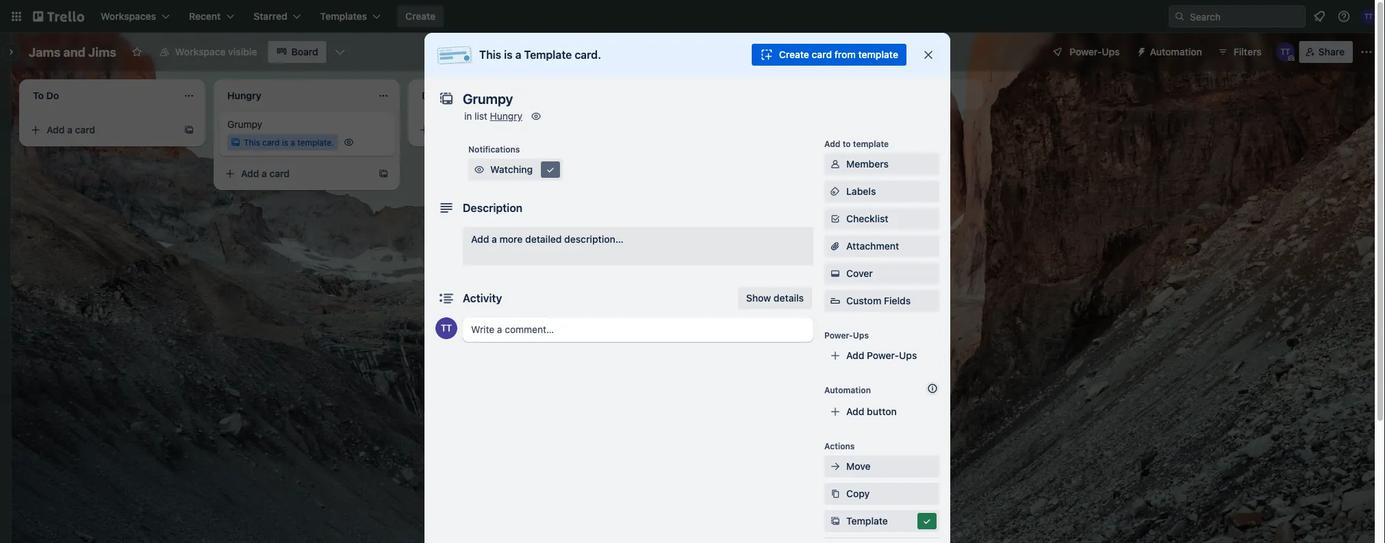 Task type: locate. For each thing, give the bounding box(es) containing it.
power- inside the add power-ups link
[[867, 350, 899, 362]]

0 horizontal spatial this
[[244, 138, 260, 147]]

sm image for checklist
[[828, 212, 842, 226]]

share button
[[1299, 41, 1353, 63]]

0 vertical spatial automation
[[1150, 46, 1202, 58]]

is up hungry link
[[504, 48, 513, 61]]

add a card button
[[25, 119, 178, 141], [414, 119, 567, 141], [219, 163, 372, 185]]

workspace
[[175, 46, 226, 58]]

1 vertical spatial create
[[779, 49, 809, 60]]

power-ups
[[1070, 46, 1120, 58], [824, 331, 869, 340]]

0 horizontal spatial add a card
[[47, 124, 95, 136]]

sm image inside copy link
[[828, 487, 842, 501]]

0 horizontal spatial create
[[405, 11, 436, 22]]

card for the add a card button corresponding to create from template… icon
[[75, 124, 95, 136]]

sm image right hungry link
[[529, 110, 543, 123]]

sm image right watching
[[544, 163, 557, 177]]

custom fields
[[846, 295, 911, 307]]

visible
[[228, 46, 257, 58]]

create for create card from template
[[779, 49, 809, 60]]

power-
[[1070, 46, 1102, 58], [824, 331, 853, 340], [867, 350, 899, 362]]

sm image left copy
[[828, 487, 842, 501]]

sm image down notifications
[[472, 163, 486, 177]]

sm image left labels
[[828, 185, 842, 199]]

terry turtle (terryturtle) image
[[1276, 42, 1295, 62]]

add to template
[[824, 139, 889, 149]]

jims
[[88, 45, 116, 59]]

card for the add a card button to the right
[[464, 124, 484, 136]]

sm image down 'actions'
[[828, 460, 842, 474]]

this down grumpy
[[244, 138, 260, 147]]

power- inside power-ups button
[[1070, 46, 1102, 58]]

1 horizontal spatial power-
[[867, 350, 899, 362]]

create inside primary element
[[405, 11, 436, 22]]

0 notifications image
[[1311, 8, 1328, 25]]

this
[[479, 48, 501, 61], [244, 138, 260, 147]]

0 horizontal spatial terry turtle (terryturtle) image
[[435, 318, 457, 340]]

sm image for template
[[828, 515, 842, 529]]

is down "grumpy" link
[[282, 138, 288, 147]]

sm image for watching
[[472, 163, 486, 177]]

template button
[[824, 511, 939, 533]]

checklist link
[[824, 208, 939, 230]]

1 vertical spatial ups
[[853, 331, 869, 340]]

checklist
[[846, 213, 888, 225]]

1 vertical spatial power-ups
[[824, 331, 869, 340]]

add button
[[846, 406, 897, 418]]

1 horizontal spatial template
[[846, 516, 888, 527]]

sm image inside members link
[[828, 157, 842, 171]]

share
[[1318, 46, 1345, 58]]

automation
[[1150, 46, 1202, 58], [824, 385, 871, 395]]

notifications
[[468, 144, 520, 154]]

sm image for cover
[[828, 267, 842, 281]]

1 horizontal spatial create
[[779, 49, 809, 60]]

a
[[515, 48, 521, 61], [67, 124, 72, 136], [456, 124, 461, 136], [291, 138, 295, 147], [262, 168, 267, 179], [492, 234, 497, 245]]

ups left automation button
[[1102, 46, 1120, 58]]

sm image right power-ups button
[[1131, 41, 1150, 60]]

template
[[524, 48, 572, 61], [846, 516, 888, 527]]

sm image down add to template
[[828, 157, 842, 171]]

0 horizontal spatial power-
[[824, 331, 853, 340]]

1 horizontal spatial this
[[479, 48, 501, 61]]

template down copy
[[846, 516, 888, 527]]

switch to… image
[[10, 10, 23, 23]]

1 horizontal spatial automation
[[1150, 46, 1202, 58]]

ups
[[1102, 46, 1120, 58], [853, 331, 869, 340], [899, 350, 917, 362]]

members
[[846, 158, 889, 170]]

sm image for copy
[[828, 487, 842, 501]]

card
[[812, 49, 832, 60], [75, 124, 95, 136], [464, 124, 484, 136], [262, 138, 280, 147], [269, 168, 290, 179]]

sm image inside cover "link"
[[828, 267, 842, 281]]

card.
[[575, 48, 601, 61]]

0 horizontal spatial add a card button
[[25, 119, 178, 141]]

1 vertical spatial terry turtle (terryturtle) image
[[435, 318, 457, 340]]

0 horizontal spatial template
[[524, 48, 572, 61]]

activity
[[463, 292, 502, 305]]

0 horizontal spatial power-ups
[[824, 331, 869, 340]]

more
[[499, 234, 523, 245]]

2 horizontal spatial add a card button
[[414, 119, 567, 141]]

watching button
[[468, 159, 563, 181]]

attachment
[[846, 241, 899, 252]]

sm image inside checklist link
[[828, 212, 842, 226]]

0 vertical spatial create
[[405, 11, 436, 22]]

button
[[867, 406, 897, 418]]

add power-ups
[[846, 350, 917, 362]]

back to home image
[[33, 5, 84, 27]]

automation button
[[1131, 41, 1210, 63]]

2 vertical spatial power-
[[867, 350, 899, 362]]

sm image
[[472, 163, 486, 177], [544, 163, 557, 177], [828, 212, 842, 226], [828, 460, 842, 474], [920, 515, 934, 529]]

None text field
[[456, 86, 908, 111]]

0 vertical spatial this
[[479, 48, 501, 61]]

sm image inside move link
[[828, 460, 842, 474]]

1 horizontal spatial terry turtle (terryturtle) image
[[1360, 8, 1377, 25]]

description…
[[564, 234, 623, 245]]

ups up add power-ups
[[853, 331, 869, 340]]

create
[[405, 11, 436, 22], [779, 49, 809, 60]]

1 horizontal spatial power-ups
[[1070, 46, 1120, 58]]

custom fields button
[[824, 294, 939, 308]]

0 vertical spatial is
[[504, 48, 513, 61]]

sm image down copy link
[[828, 515, 842, 529]]

sm image inside template button
[[828, 515, 842, 529]]

1 vertical spatial template
[[846, 516, 888, 527]]

template left card.
[[524, 48, 572, 61]]

0 vertical spatial template
[[858, 49, 898, 60]]

Search field
[[1185, 6, 1305, 27]]

0 horizontal spatial is
[[282, 138, 288, 147]]

1 vertical spatial this
[[244, 138, 260, 147]]

1 horizontal spatial add a card
[[241, 168, 290, 179]]

0 vertical spatial ups
[[1102, 46, 1120, 58]]

ups down fields
[[899, 350, 917, 362]]

0 vertical spatial template
[[524, 48, 572, 61]]

automation down search icon
[[1150, 46, 1202, 58]]

1 horizontal spatial add a card button
[[219, 163, 372, 185]]

sm image inside labels link
[[828, 185, 842, 199]]

1 vertical spatial power-
[[824, 331, 853, 340]]

2 horizontal spatial ups
[[1102, 46, 1120, 58]]

attachment button
[[824, 236, 939, 257]]

1 vertical spatial template
[[853, 139, 889, 149]]

add
[[47, 124, 65, 136], [435, 124, 454, 136], [824, 139, 840, 149], [241, 168, 259, 179], [471, 234, 489, 245], [846, 350, 864, 362], [846, 406, 864, 418]]

add a card
[[47, 124, 95, 136], [435, 124, 484, 136], [241, 168, 290, 179]]

sm image
[[1131, 41, 1150, 60], [529, 110, 543, 123], [828, 157, 842, 171], [828, 185, 842, 199], [828, 267, 842, 281], [828, 487, 842, 501], [828, 515, 842, 529]]

star or unstar board image
[[131, 47, 142, 58]]

from
[[834, 49, 856, 60]]

show details link
[[738, 288, 812, 309]]

sm image left cover at the right of page
[[828, 267, 842, 281]]

create card from template button
[[752, 44, 906, 66]]

template up members
[[853, 139, 889, 149]]

Write a comment text field
[[463, 318, 813, 342]]

sm image inside automation button
[[1131, 41, 1150, 60]]

add a more detailed description… link
[[463, 227, 813, 266]]

create from template… image
[[183, 125, 194, 136]]

template
[[858, 49, 898, 60], [853, 139, 889, 149]]

create for create
[[405, 11, 436, 22]]

sm image left 'checklist'
[[828, 212, 842, 226]]

0 vertical spatial power-ups
[[1070, 46, 1120, 58]]

add a card for create from template… image
[[241, 168, 290, 179]]

hungry
[[490, 111, 522, 122]]

0 vertical spatial power-
[[1070, 46, 1102, 58]]

0 horizontal spatial automation
[[824, 385, 871, 395]]

open information menu image
[[1337, 10, 1351, 23]]

sm image down copy link
[[920, 515, 934, 529]]

automation up add button
[[824, 385, 871, 395]]

board link
[[268, 41, 326, 63]]

template right from
[[858, 49, 898, 60]]

2 horizontal spatial add a card
[[435, 124, 484, 136]]

terry turtle (terryturtle) image
[[1360, 8, 1377, 25], [435, 318, 457, 340]]

power-ups inside button
[[1070, 46, 1120, 58]]

details
[[774, 293, 804, 304]]

1 horizontal spatial ups
[[899, 350, 917, 362]]

is
[[504, 48, 513, 61], [282, 138, 288, 147]]

filters
[[1234, 46, 1262, 58]]

move link
[[824, 456, 939, 478]]

template inside button
[[858, 49, 898, 60]]

board
[[291, 46, 318, 58]]

a inside add a more detailed description… link
[[492, 234, 497, 245]]

primary element
[[0, 0, 1385, 33]]

power-ups button
[[1042, 41, 1128, 63]]

this up in list hungry
[[479, 48, 501, 61]]

ups inside button
[[1102, 46, 1120, 58]]

2 horizontal spatial power-
[[1070, 46, 1102, 58]]

1 vertical spatial is
[[282, 138, 288, 147]]

this for this is a template card.
[[479, 48, 501, 61]]

cover
[[846, 268, 873, 279]]



Task type: describe. For each thing, give the bounding box(es) containing it.
detailed
[[525, 234, 562, 245]]

sm image for automation
[[1131, 41, 1150, 60]]

labels
[[846, 186, 876, 197]]

jams and jims
[[29, 45, 116, 59]]

customize views image
[[333, 45, 347, 59]]

2 vertical spatial ups
[[899, 350, 917, 362]]

show details
[[746, 293, 804, 304]]

add a more detailed description…
[[471, 234, 623, 245]]

grumpy link
[[227, 118, 386, 131]]

filters button
[[1213, 41, 1266, 63]]

hungry link
[[490, 111, 522, 122]]

show menu image
[[1360, 45, 1373, 59]]

create button
[[397, 5, 444, 27]]

copy
[[846, 489, 870, 500]]

move
[[846, 461, 871, 472]]

0 horizontal spatial ups
[[853, 331, 869, 340]]

create card from template
[[779, 49, 898, 60]]

sm image inside template button
[[920, 515, 934, 529]]

in list hungry
[[464, 111, 522, 122]]

add a card button for create from template… icon
[[25, 119, 178, 141]]

show
[[746, 293, 771, 304]]

this card is a template.
[[244, 138, 334, 147]]

list
[[475, 111, 487, 122]]

automation inside button
[[1150, 46, 1202, 58]]

and
[[63, 45, 85, 59]]

search image
[[1174, 11, 1185, 22]]

sm image for move
[[828, 460, 842, 474]]

create from template… image
[[378, 168, 389, 179]]

card for the add a card button related to create from template… image
[[269, 168, 290, 179]]

fields
[[884, 295, 911, 307]]

cover link
[[824, 263, 939, 285]]

description
[[463, 202, 523, 215]]

add button button
[[824, 401, 939, 423]]

in
[[464, 111, 472, 122]]

workspace visible
[[175, 46, 257, 58]]

labels link
[[824, 181, 939, 203]]

sm image for members
[[828, 157, 842, 171]]

members link
[[824, 153, 939, 175]]

add a card button for create from template… image
[[219, 163, 372, 185]]

watching
[[490, 164, 533, 175]]

workspace visible button
[[151, 41, 265, 63]]

1 vertical spatial automation
[[824, 385, 871, 395]]

template inside button
[[846, 516, 888, 527]]

1 horizontal spatial is
[[504, 48, 513, 61]]

Board name text field
[[22, 41, 123, 63]]

0 vertical spatial terry turtle (terryturtle) image
[[1360, 8, 1377, 25]]

custom
[[846, 295, 881, 307]]

jams
[[29, 45, 60, 59]]

this is a template card.
[[479, 48, 601, 61]]

actions
[[824, 442, 855, 451]]

template.
[[297, 138, 334, 147]]

add power-ups link
[[824, 345, 939, 367]]

this for this card is a template.
[[244, 138, 260, 147]]

copy link
[[824, 483, 939, 505]]

to
[[843, 139, 851, 149]]

add a card for create from template… icon
[[47, 124, 95, 136]]

sm image for labels
[[828, 185, 842, 199]]

grumpy
[[227, 119, 262, 130]]



Task type: vqa. For each thing, say whether or not it's contained in the screenshot.
sm image related to Copy
yes



